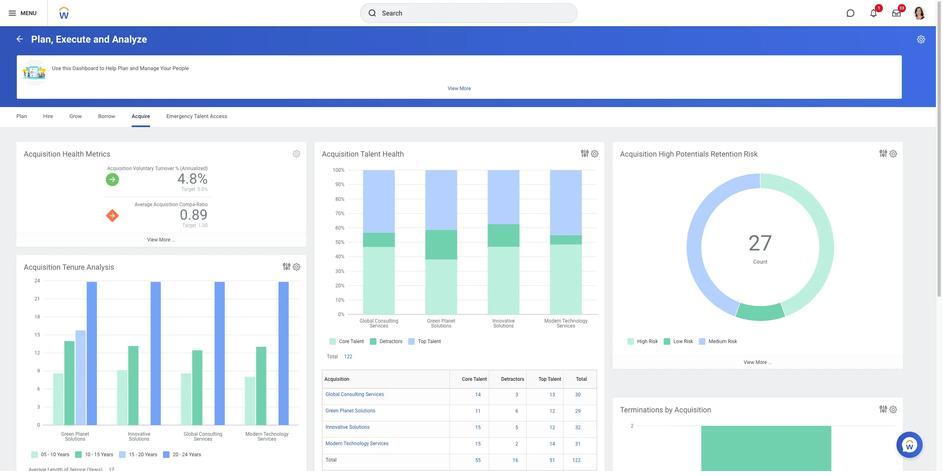 Task type: locate. For each thing, give the bounding box(es) containing it.
this
[[62, 65, 71, 71]]

more inside acquisition health metrics element
[[159, 237, 171, 243]]

1 vertical spatial 14 button
[[550, 441, 557, 448]]

0 vertical spatial 122 button
[[344, 354, 354, 360]]

borrow
[[98, 113, 115, 119]]

1 horizontal spatial view more ... link
[[613, 356, 904, 369]]

solutions inside 'link'
[[355, 408, 376, 414]]

menu banner
[[0, 0, 937, 26]]

29 button
[[576, 408, 582, 415]]

12 button
[[550, 408, 557, 415], [550, 425, 557, 431]]

31
[[576, 442, 581, 447]]

configure and view chart data image for acquisition high potentials retention risk
[[879, 149, 889, 158]]

14 button up 51
[[550, 441, 557, 448]]

1 vertical spatial and
[[130, 65, 139, 71]]

tab list
[[8, 108, 928, 127]]

1.00
[[198, 223, 208, 229]]

122 down 31
[[573, 458, 581, 464]]

... inside acquisition health metrics element
[[172, 237, 176, 243]]

15 down "11" button
[[476, 425, 481, 431]]

view more ... for acquisition health metrics
[[147, 237, 176, 243]]

acquisition tenure analysis element
[[16, 255, 307, 472]]

1 vertical spatial 122 button
[[573, 458, 582, 464]]

14 down 'core talent'
[[476, 392, 481, 398]]

total up global
[[327, 354, 338, 360]]

15 button down "11" button
[[476, 425, 482, 431]]

1 horizontal spatial configure and view chart data image
[[879, 149, 889, 158]]

0.89
[[180, 207, 208, 224]]

talent for emergency
[[194, 113, 209, 119]]

turnover
[[155, 166, 174, 172]]

plan inside "tab list"
[[16, 113, 27, 119]]

terminations by acquisition
[[621, 406, 712, 414]]

122 button down 31
[[573, 458, 582, 464]]

view inside acquisition health metrics element
[[147, 237, 158, 243]]

0 vertical spatial ...
[[172, 237, 176, 243]]

2 12 from the top
[[550, 425, 555, 431]]

2 15 button from the top
[[476, 441, 482, 448]]

average acquisition compa-ratio
[[135, 202, 208, 208]]

emergency
[[166, 113, 193, 119]]

1 horizontal spatial configure and view chart data image
[[879, 405, 889, 414]]

0 vertical spatial 15 button
[[476, 425, 482, 431]]

12 button for 32
[[550, 425, 557, 431]]

global consulting services
[[326, 392, 384, 398]]

12 down 13 button
[[550, 409, 555, 415]]

0 horizontal spatial 122
[[344, 354, 353, 360]]

11 button
[[476, 408, 482, 415]]

14 up 51
[[550, 442, 555, 447]]

configure and view chart data image left configure acquisition talent health "image"
[[580, 149, 590, 158]]

1 horizontal spatial view
[[744, 360, 755, 366]]

122 button up 'global consulting services' link
[[344, 354, 354, 360]]

0.89 target 1.00
[[180, 207, 208, 229]]

talent inside button
[[474, 377, 487, 383]]

high
[[659, 150, 674, 158]]

0 horizontal spatial 14 button
[[476, 392, 482, 399]]

0 horizontal spatial configure and view chart data image
[[580, 149, 590, 158]]

solutions up the modern technology services link at the left bottom of page
[[349, 425, 370, 431]]

1 horizontal spatial health
[[383, 150, 404, 158]]

acquisition for acquisition health metrics
[[24, 150, 61, 158]]

analysis
[[87, 263, 114, 272]]

plan right help
[[118, 65, 128, 71]]

0 vertical spatial 15
[[476, 425, 481, 431]]

plan inside button
[[118, 65, 128, 71]]

talent inside button
[[548, 377, 562, 383]]

detractors
[[502, 377, 525, 383]]

configure and view chart data image inside acquisition talent health element
[[580, 149, 590, 158]]

12
[[550, 409, 555, 415], [550, 425, 555, 431]]

view more ... link for acquisition high potentials retention risk
[[613, 356, 904, 369]]

2 12 button from the top
[[550, 425, 557, 431]]

configure acquisition health metrics image
[[292, 149, 301, 158]]

1 horizontal spatial plan
[[118, 65, 128, 71]]

analyze
[[112, 34, 147, 45]]

configure and view chart data image
[[580, 149, 590, 158], [879, 149, 889, 158]]

0 horizontal spatial view
[[147, 237, 158, 243]]

15 for 2
[[476, 442, 481, 447]]

innovative
[[326, 425, 348, 431]]

solutions right planet
[[355, 408, 376, 414]]

access
[[210, 113, 227, 119]]

14 button down 'core talent'
[[476, 392, 482, 399]]

12 button down 13 button
[[550, 408, 557, 415]]

configure and view chart data image
[[282, 262, 292, 272], [879, 405, 889, 414]]

3
[[516, 392, 518, 398]]

configure acquisition high potentials retention risk image
[[889, 149, 898, 158]]

... for acquisition health metrics
[[172, 237, 176, 243]]

execute
[[56, 34, 91, 45]]

top talent
[[539, 377, 562, 383]]

configure and view chart data image for analysis
[[282, 262, 292, 272]]

talent for top
[[548, 377, 562, 383]]

0 vertical spatial and
[[93, 34, 110, 45]]

inbox large image
[[893, 9, 901, 17]]

3 button
[[516, 392, 520, 399]]

1 vertical spatial plan
[[16, 113, 27, 119]]

0 vertical spatial 12
[[550, 409, 555, 415]]

2 15 from the top
[[476, 442, 481, 447]]

0 vertical spatial 12 button
[[550, 408, 557, 415]]

...
[[172, 237, 176, 243], [769, 360, 773, 366]]

services down acquisition button
[[366, 392, 384, 398]]

services for modern technology services
[[370, 441, 389, 447]]

1 horizontal spatial ...
[[769, 360, 773, 366]]

2
[[516, 442, 518, 447]]

more for acquisition health metrics
[[159, 237, 171, 243]]

0 vertical spatial view more ... link
[[16, 233, 307, 247]]

hire
[[43, 113, 53, 119]]

plan left hire
[[16, 113, 27, 119]]

1 12 button from the top
[[550, 408, 557, 415]]

15 up 55
[[476, 442, 481, 447]]

view more ... inside acquisition health metrics element
[[147, 237, 176, 243]]

122 for the bottommost 122 button
[[573, 458, 581, 464]]

1 vertical spatial total
[[576, 377, 587, 383]]

1 horizontal spatial 14 button
[[550, 441, 557, 448]]

search image
[[368, 8, 377, 18]]

1 vertical spatial view more ...
[[744, 360, 773, 366]]

0 horizontal spatial configure and view chart data image
[[282, 262, 292, 272]]

0 vertical spatial 122
[[344, 354, 353, 360]]

0 horizontal spatial health
[[62, 150, 84, 158]]

total down modern
[[326, 458, 337, 463]]

0 vertical spatial 14 button
[[476, 392, 482, 399]]

1 vertical spatial target
[[182, 223, 196, 229]]

12 button left 32
[[550, 425, 557, 431]]

0 vertical spatial more
[[159, 237, 171, 243]]

total
[[327, 354, 338, 360], [576, 377, 587, 383], [326, 458, 337, 463]]

0 vertical spatial view more ...
[[147, 237, 176, 243]]

12 left 32
[[550, 425, 555, 431]]

acquisition inside button
[[325, 377, 350, 383]]

configure and view chart data image left configure acquisition tenure analysis icon
[[282, 262, 292, 272]]

menu button
[[0, 0, 47, 26]]

configure terminations by acquisition image
[[889, 405, 898, 414]]

11
[[476, 409, 481, 415]]

help
[[106, 65, 117, 71]]

target
[[181, 187, 195, 193], [182, 223, 196, 229]]

0 horizontal spatial 14
[[476, 392, 481, 398]]

0 horizontal spatial plan
[[16, 113, 27, 119]]

1 15 button from the top
[[476, 425, 482, 431]]

view more ...
[[147, 237, 176, 243], [744, 360, 773, 366]]

and left analyze
[[93, 34, 110, 45]]

more inside acquisition high potentials retention risk 'element'
[[756, 360, 767, 366]]

15 button up 55
[[476, 441, 482, 448]]

1 horizontal spatial 122
[[573, 458, 581, 464]]

target left 5.0% at the top of the page
[[181, 187, 195, 193]]

target left 1.00
[[182, 223, 196, 229]]

view more ... inside acquisition high potentials retention risk 'element'
[[744, 360, 773, 366]]

more for acquisition high potentials retention risk
[[756, 360, 767, 366]]

5 button
[[516, 425, 520, 431]]

1 vertical spatial 15
[[476, 442, 481, 447]]

view for acquisition health metrics
[[147, 237, 158, 243]]

1 15 from the top
[[476, 425, 481, 431]]

core
[[462, 377, 473, 383]]

51
[[550, 458, 555, 464]]

0 horizontal spatial 122 button
[[344, 354, 354, 360]]

configure and view chart data image inside terminations by acquisition element
[[879, 405, 889, 414]]

0 vertical spatial total
[[327, 354, 338, 360]]

0 vertical spatial target
[[181, 187, 195, 193]]

1 button
[[865, 4, 884, 22]]

0 horizontal spatial view more ...
[[147, 237, 176, 243]]

green planet solutions
[[326, 408, 376, 414]]

configure and view chart data image inside acquisition high potentials retention risk 'element'
[[879, 149, 889, 158]]

1 vertical spatial view more ... link
[[613, 356, 904, 369]]

122 up 'global consulting services' link
[[344, 354, 353, 360]]

acquisition for acquisition high potentials retention risk
[[621, 150, 657, 158]]

1 horizontal spatial view more ...
[[744, 360, 773, 366]]

1 vertical spatial 12 button
[[550, 425, 557, 431]]

configure and view chart data image left 'configure terminations by acquisition' icon
[[879, 405, 889, 414]]

12 for 29
[[550, 409, 555, 415]]

0 vertical spatial 14
[[476, 392, 481, 398]]

0 vertical spatial view
[[147, 237, 158, 243]]

27
[[749, 231, 773, 256]]

configure and view chart data image left configure acquisition high potentials retention risk 'icon' on the top
[[879, 149, 889, 158]]

total up "30" button
[[576, 377, 587, 383]]

services
[[366, 392, 384, 398], [370, 441, 389, 447]]

1 vertical spatial 14
[[550, 442, 555, 447]]

view more ... link
[[16, 233, 307, 247], [613, 356, 904, 369]]

122 button
[[344, 354, 354, 360], [573, 458, 582, 464]]

0 horizontal spatial ...
[[172, 237, 176, 243]]

configure and view chart data image inside acquisition tenure analysis element
[[282, 262, 292, 272]]

Search Workday  search field
[[382, 4, 560, 22]]

0 horizontal spatial view more ... link
[[16, 233, 307, 247]]

target inside 0.89 target 1.00
[[182, 223, 196, 229]]

1 vertical spatial more
[[756, 360, 767, 366]]

1 12 from the top
[[550, 409, 555, 415]]

services right technology
[[370, 441, 389, 447]]

your
[[160, 65, 171, 71]]

acquisition for acquisition voluntary turnover % (annualized)
[[107, 166, 132, 172]]

talent for core
[[474, 377, 487, 383]]

1 horizontal spatial and
[[130, 65, 139, 71]]

tab list containing plan
[[8, 108, 928, 127]]

1 vertical spatial view
[[744, 360, 755, 366]]

green planet solutions link
[[326, 407, 376, 414]]

configure and view chart data image for acquisition talent health
[[580, 149, 590, 158]]

1 vertical spatial 12
[[550, 425, 555, 431]]

0 vertical spatial plan
[[118, 65, 128, 71]]

2 vertical spatial total
[[326, 458, 337, 463]]

target inside 4.8% target 5.0%
[[181, 187, 195, 193]]

modern technology services link
[[326, 440, 389, 447]]

14
[[476, 392, 481, 398], [550, 442, 555, 447]]

2 configure and view chart data image from the left
[[879, 149, 889, 158]]

innovative solutions link
[[326, 423, 370, 431]]

1 vertical spatial 122
[[573, 458, 581, 464]]

1 vertical spatial 15 button
[[476, 441, 482, 448]]

1 vertical spatial services
[[370, 441, 389, 447]]

... inside acquisition high potentials retention risk 'element'
[[769, 360, 773, 366]]

plan, execute and analyze
[[31, 34, 147, 45]]

planet
[[340, 408, 354, 414]]

view
[[147, 237, 158, 243], [744, 360, 755, 366]]

1 horizontal spatial 14
[[550, 442, 555, 447]]

1 horizontal spatial 122 button
[[573, 458, 582, 464]]

plan
[[118, 65, 128, 71], [16, 113, 27, 119]]

0 vertical spatial solutions
[[355, 408, 376, 414]]

15
[[476, 425, 481, 431], [476, 442, 481, 447]]

0 vertical spatial configure and view chart data image
[[282, 262, 292, 272]]

27 main content
[[0, 26, 937, 472]]

1 vertical spatial configure and view chart data image
[[879, 405, 889, 414]]

1 vertical spatial ...
[[769, 360, 773, 366]]

view inside acquisition high potentials retention risk 'element'
[[744, 360, 755, 366]]

and left manage
[[130, 65, 139, 71]]

consulting
[[341, 392, 365, 398]]

neutral good image
[[106, 173, 119, 186]]

14 for rightmost 14 button
[[550, 442, 555, 447]]

0 vertical spatial services
[[366, 392, 384, 398]]

acquisition
[[24, 150, 61, 158], [322, 150, 359, 158], [621, 150, 657, 158], [107, 166, 132, 172], [154, 202, 178, 208], [24, 263, 61, 272], [325, 377, 350, 383], [675, 406, 712, 414]]

and
[[93, 34, 110, 45], [130, 65, 139, 71]]

1 horizontal spatial more
[[756, 360, 767, 366]]

0 horizontal spatial more
[[159, 237, 171, 243]]

notifications large image
[[870, 9, 878, 17]]

14 for topmost 14 button
[[476, 392, 481, 398]]

1 health from the left
[[62, 150, 84, 158]]

modern
[[326, 441, 343, 447]]

1 configure and view chart data image from the left
[[580, 149, 590, 158]]

menu
[[21, 10, 37, 16]]

acquisition inside 'element'
[[621, 150, 657, 158]]

people
[[173, 65, 189, 71]]

14 button
[[476, 392, 482, 399], [550, 441, 557, 448]]

use this dashboard to help plan and manage your people
[[52, 65, 189, 71]]

previous page image
[[15, 34, 25, 44]]

and inside use this dashboard to help plan and manage your people button
[[130, 65, 139, 71]]

configure and view chart data image for acquisition
[[879, 405, 889, 414]]



Task type: vqa. For each thing, say whether or not it's contained in the screenshot.
16
yes



Task type: describe. For each thing, give the bounding box(es) containing it.
use
[[52, 65, 61, 71]]

32
[[576, 425, 581, 431]]

13
[[550, 392, 555, 398]]

core talent
[[462, 377, 487, 383]]

29
[[576, 409, 581, 415]]

1 vertical spatial solutions
[[349, 425, 370, 431]]

plan,
[[31, 34, 53, 45]]

6
[[516, 409, 518, 415]]

acquisition high potentials retention risk
[[621, 150, 758, 158]]

profile logan mcneil image
[[914, 7, 927, 21]]

to
[[100, 65, 104, 71]]

%
[[175, 166, 179, 172]]

green
[[326, 408, 339, 414]]

acquisition button
[[325, 371, 453, 389]]

metrics
[[86, 150, 111, 158]]

5
[[516, 425, 518, 431]]

view for acquisition high potentials retention risk
[[744, 360, 755, 366]]

tenure
[[62, 263, 85, 272]]

30
[[576, 392, 581, 398]]

configure this page image
[[917, 34, 927, 44]]

27 button
[[749, 229, 774, 258]]

view more ... link for acquisition health metrics
[[16, 233, 307, 247]]

neutral bad image
[[106, 209, 119, 223]]

12 button for 29
[[550, 408, 557, 415]]

4.8% target 5.0%
[[177, 171, 208, 193]]

top talent button
[[529, 370, 567, 389]]

16
[[513, 458, 518, 464]]

modern technology services
[[326, 441, 389, 447]]

33
[[900, 6, 905, 10]]

16 button
[[513, 458, 520, 464]]

acquisition for acquisition talent health
[[322, 150, 359, 158]]

voluntary
[[133, 166, 154, 172]]

total button
[[566, 377, 587, 383]]

use this dashboard to help plan and manage your people button
[[17, 55, 902, 99]]

dashboard
[[73, 65, 98, 71]]

31 button
[[576, 441, 582, 448]]

tab list inside 27 main content
[[8, 108, 928, 127]]

ratio
[[197, 202, 208, 208]]

1
[[878, 6, 881, 10]]

(annualized)
[[180, 166, 208, 172]]

global
[[326, 392, 340, 398]]

acquisition for acquisition tenure analysis
[[24, 263, 61, 272]]

acquisition talent health element
[[315, 142, 605, 472]]

acquisition tenure analysis
[[24, 263, 114, 272]]

acquisition for acquisition
[[325, 377, 350, 383]]

15 button for 5
[[476, 425, 482, 431]]

total element
[[326, 456, 337, 463]]

12 for 32
[[550, 425, 555, 431]]

acquisition voluntary turnover % (annualized)
[[107, 166, 208, 172]]

30 button
[[576, 392, 582, 399]]

acquire
[[132, 113, 150, 119]]

manage
[[140, 65, 159, 71]]

terminations by acquisition element
[[613, 398, 904, 472]]

32 button
[[576, 425, 582, 431]]

2 button
[[516, 441, 520, 448]]

acquisition health metrics
[[24, 150, 111, 158]]

target for 4.8%
[[181, 187, 195, 193]]

configure acquisition talent health image
[[591, 149, 600, 158]]

by
[[665, 406, 673, 414]]

15 button for 2
[[476, 441, 482, 448]]

15 for 5
[[476, 425, 481, 431]]

risk
[[744, 150, 758, 158]]

33 button
[[888, 4, 907, 22]]

core talent button
[[452, 370, 493, 389]]

terminations
[[621, 406, 664, 414]]

... for acquisition high potentials retention risk
[[769, 360, 773, 366]]

services for global consulting services
[[366, 392, 384, 398]]

55 button
[[476, 458, 482, 464]]

average
[[135, 202, 152, 208]]

technology
[[344, 441, 369, 447]]

13 button
[[550, 392, 557, 399]]

innovative solutions
[[326, 425, 370, 431]]

detractors button
[[492, 370, 530, 389]]

6 button
[[516, 408, 520, 415]]

total for 55
[[326, 458, 337, 463]]

talent for acquisition
[[361, 150, 381, 158]]

122 for the leftmost 122 button
[[344, 354, 353, 360]]

4.8%
[[177, 171, 208, 188]]

configure acquisition tenure analysis image
[[292, 263, 301, 272]]

justify image
[[7, 8, 17, 18]]

global consulting services link
[[326, 390, 384, 398]]

target for 0.89
[[182, 223, 196, 229]]

5.0%
[[197, 187, 208, 193]]

acquisition talent health
[[322, 150, 404, 158]]

55
[[476, 458, 481, 464]]

51 button
[[550, 458, 557, 464]]

acquisition high potentials retention risk element
[[613, 142, 904, 369]]

27 count
[[749, 231, 773, 265]]

total for 122
[[327, 354, 338, 360]]

acquisition health metrics element
[[16, 142, 307, 247]]

view more ... for acquisition high potentials retention risk
[[744, 360, 773, 366]]

0 horizontal spatial and
[[93, 34, 110, 45]]

top
[[539, 377, 547, 383]]

compa-
[[179, 202, 197, 208]]

count
[[754, 259, 768, 265]]

2 health from the left
[[383, 150, 404, 158]]



